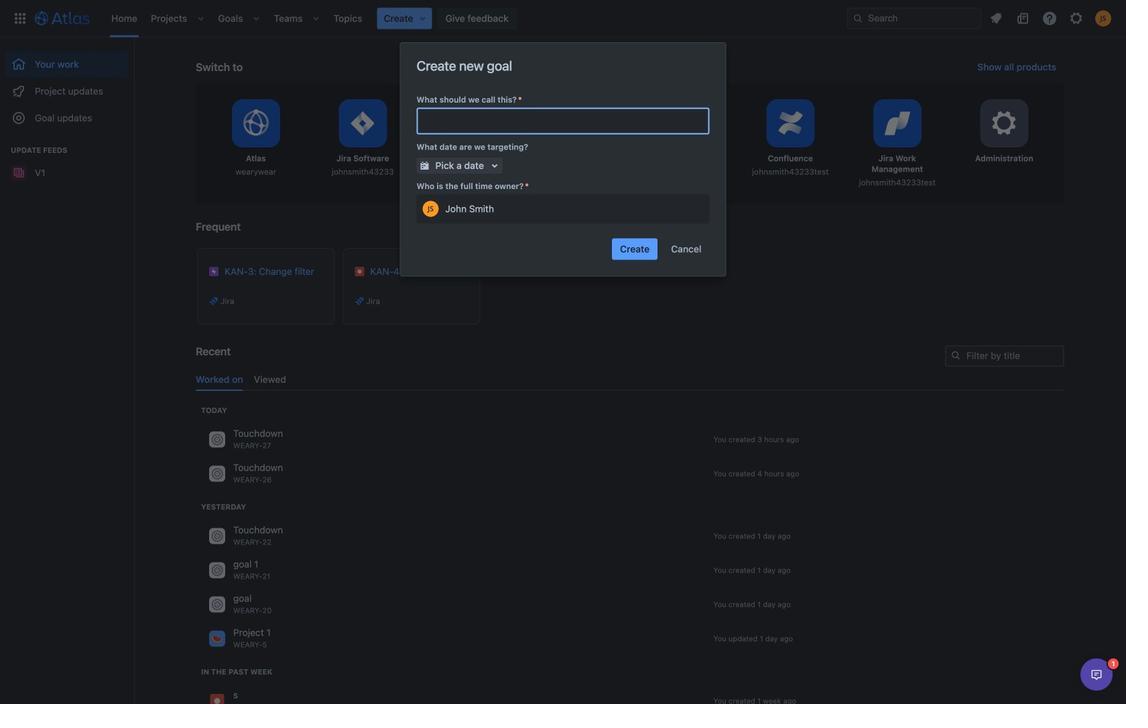 Task type: locate. For each thing, give the bounding box(es) containing it.
tab list
[[190, 369, 1070, 391]]

0 vertical spatial townsquare image
[[209, 528, 225, 544]]

townsquare image
[[209, 431, 225, 448], [209, 466, 225, 482], [209, 562, 225, 578], [209, 631, 225, 647]]

heading
[[201, 405, 227, 416], [201, 502, 246, 512], [201, 667, 273, 677]]

banner
[[0, 0, 1127, 38]]

1 townsquare image from the top
[[209, 431, 225, 448]]

townsquare image
[[209, 528, 225, 544], [209, 596, 225, 613]]

2 vertical spatial heading
[[201, 667, 273, 677]]

0 vertical spatial heading
[[201, 405, 227, 416]]

search image
[[853, 13, 864, 24]]

jira image
[[354, 296, 365, 306], [354, 296, 365, 306]]

jira image
[[209, 296, 219, 306], [209, 296, 219, 306]]

2 group from the top
[[5, 131, 129, 190]]

None search field
[[848, 8, 982, 29]]

top element
[[8, 0, 848, 37]]

dialog
[[1081, 659, 1113, 691]]

1 vertical spatial heading
[[201, 502, 246, 512]]

2 townsquare image from the top
[[209, 466, 225, 482]]

group
[[5, 38, 129, 135], [5, 131, 129, 190]]

1 vertical spatial townsquare image
[[209, 596, 225, 613]]

Filter by title field
[[947, 347, 1064, 365]]

None field
[[418, 109, 709, 133]]



Task type: vqa. For each thing, say whether or not it's contained in the screenshot.
tab list
yes



Task type: describe. For each thing, give the bounding box(es) containing it.
search image
[[951, 350, 962, 361]]

settings image
[[989, 107, 1021, 139]]

2 townsquare image from the top
[[209, 596, 225, 613]]

Search field
[[848, 8, 982, 29]]

4 townsquare image from the top
[[209, 631, 225, 647]]

1 heading from the top
[[201, 405, 227, 416]]

1 townsquare image from the top
[[209, 528, 225, 544]]

3 townsquare image from the top
[[209, 562, 225, 578]]

jira image
[[209, 693, 225, 704]]

1 group from the top
[[5, 38, 129, 135]]

2 heading from the top
[[201, 502, 246, 512]]

3 heading from the top
[[201, 667, 273, 677]]

help image
[[1042, 10, 1058, 26]]



